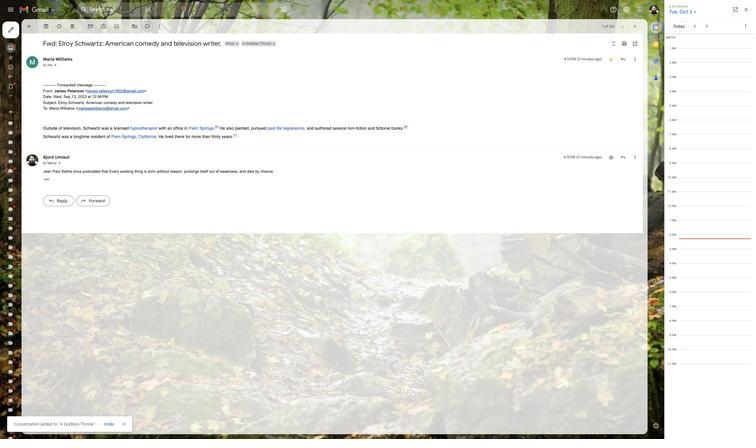 Task type: describe. For each thing, give the bounding box(es) containing it.
2023
[[78, 95, 87, 99]]

forwarded
[[57, 83, 76, 87]]

a inside schwartz was a longtime resident of palm springs, california . he lived there for more than thirty years. [1]
[[70, 134, 72, 139]]

to maria
[[43, 161, 56, 165]]

(0
[[576, 155, 580, 159]]

side panel section
[[648, 19, 665, 435]]

forward link
[[77, 196, 110, 206]]

for
[[185, 134, 190, 139]]

thirty
[[212, 134, 221, 139]]

of inside schwartz was a longtime resident of palm springs, california . he lived there for more than thirty years. [1]
[[107, 134, 110, 139]]

0 horizontal spatial >
[[127, 106, 130, 111]]

and right fiction
[[368, 126, 375, 131]]

that every
[[102, 169, 119, 174]]

office
[[173, 126, 183, 131]]

than
[[202, 134, 210, 139]]

me
[[47, 63, 52, 67]]

inbox
[[226, 41, 235, 46]]

1 horizontal spatial american
[[105, 39, 134, 48]]

licensed
[[114, 126, 129, 131]]

. inside outside of television, schwartz was a licensed hypnotherapist with an office in palm springs . [2] he also painted, pursued past life regressions , and authored several non-fiction and fictional books. [2]
[[214, 126, 215, 131]]

weakness,
[[220, 169, 238, 174]]

1 [2] link from the left
[[215, 125, 219, 129]]

[1] link
[[233, 133, 237, 137]]

mariaaawilliams@gmail.com
[[78, 106, 127, 111]]

california
[[138, 134, 156, 139]]

undo link
[[101, 419, 117, 430]]

1 horizontal spatial <
[[85, 89, 87, 93]]

,
[[305, 126, 306, 131]]

outside
[[43, 126, 57, 131]]

he inside outside of television, schwartz was a licensed hypnotherapist with an office in palm springs . [2] he also painted, pursued past life regressions , and authored several non-fiction and fictional books. [2]
[[220, 126, 225, 131]]

1
[[602, 24, 604, 29]]

years.
[[222, 134, 233, 139]]

0 vertical spatial schwartz:
[[75, 39, 104, 48]]

reply
[[57, 198, 68, 204]]

date:
[[43, 95, 52, 99]]

15 - from the left
[[99, 83, 100, 87]]

he inside schwartz was a longtime resident of palm springs, california . he lived there for more than thirty years. [1]
[[158, 134, 164, 139]]

hypnotherapist
[[130, 126, 158, 131]]

palm inside outside of television, schwartz was a licensed hypnotherapist with an office in palm springs . [2] he also painted, pursued past life regressions , and authored several non-fiction and fictional books. [2]
[[189, 126, 198, 131]]

1 horizontal spatial >
[[144, 89, 147, 93]]

a godless throne button
[[241, 41, 272, 46]]

12:56 pm
[[92, 95, 108, 99]]

schwartz was a longtime resident of palm springs, california . he lived there for more than thirty years. [1]
[[43, 133, 237, 139]]

thing
[[134, 169, 143, 174]]

wed,
[[53, 95, 62, 99]]

ago) for bjord umlaut
[[595, 155, 602, 159]]

palm springs, california link
[[111, 134, 156, 139]]

2 [2] link from the left
[[404, 125, 408, 129]]

peterson
[[67, 89, 84, 93]]

5 - from the left
[[48, 83, 50, 87]]

an
[[167, 126, 172, 131]]

2 [2] from the left
[[404, 125, 408, 129]]

mark as unread image
[[87, 23, 93, 29]]

more image
[[157, 23, 163, 29]]

1 horizontal spatial writer.
[[203, 39, 221, 48]]

once
[[73, 169, 82, 174]]

mariaaawilliams@gmail.com link
[[78, 106, 127, 111]]

archive image
[[43, 23, 49, 29]]

settings image
[[623, 6, 630, 13]]

conversation added to "a godless throne".
[[14, 422, 97, 427]]

message
[[77, 83, 93, 87]]

with
[[159, 126, 166, 131]]

to me
[[43, 63, 52, 67]]

springs
[[199, 126, 214, 131]]

13 - from the left
[[96, 83, 97, 87]]

and down more 'icon'
[[161, 39, 172, 48]]

maria williams
[[43, 57, 73, 62]]

james.peterson1902@gmail.com
[[87, 89, 144, 93]]

18 - from the left
[[103, 83, 104, 87]]

---------- forwarded message --------- from: james peterson < james.peterson1902@gmail.com > date: wed, sep 13, 2023 at 12:56 pm subject: elroy schwartz: american comedy and television writer. to: maria williams < mariaaawilliams@gmail.com >
[[43, 83, 153, 111]]

12 - from the left
[[95, 83, 96, 87]]

writer. inside ---------- forwarded message --------- from: james peterson < james.peterson1902@gmail.com > date: wed, sep 13, 2023 at 12:56 pm subject: elroy schwartz: american comedy and television writer. to: maria williams < mariaaawilliams@gmail.com >
[[143, 100, 153, 105]]

of right 'out'
[[216, 169, 219, 174]]

0 horizontal spatial godless
[[64, 422, 79, 427]]

10 - from the left
[[55, 83, 56, 87]]

"a
[[59, 422, 63, 427]]

Search mail text field
[[90, 7, 263, 13]]

7 - from the left
[[51, 83, 52, 87]]

show trimmed content image
[[43, 178, 50, 181]]

a inside outside of television, schwartz was a licensed hypnotherapist with an office in palm springs . [2] he also painted, pursued past life regressions , and authored several non-fiction and fictional books. [2]
[[110, 126, 112, 131]]

resident
[[91, 134, 105, 139]]

schwartz: inside ---------- forwarded message --------- from: james peterson < james.peterson1902@gmail.com > date: wed, sep 13, 2023 at 12:56 pm subject: elroy schwartz: american comedy and television writer. to: maria williams < mariaaawilliams@gmail.com >
[[68, 100, 85, 105]]

existing
[[120, 169, 133, 174]]

16 - from the left
[[100, 83, 101, 87]]

godless inside button
[[246, 41, 259, 46]]

maria inside ---------- forwarded message --------- from: james peterson < james.peterson1902@gmail.com > date: wed, sep 13, 2023 at 12:56 pm subject: elroy schwartz: american comedy and television writer. to: maria williams < mariaaawilliams@gmail.com >
[[49, 106, 59, 111]]

2 vertical spatial maria
[[47, 161, 56, 165]]

9 - from the left
[[53, 83, 55, 87]]

several
[[333, 126, 346, 131]]

past life regressions link
[[267, 126, 305, 131]]

11 - from the left
[[94, 83, 95, 87]]

add to tasks image
[[114, 23, 120, 29]]

older image
[[632, 23, 638, 29]]

0 vertical spatial comedy
[[135, 39, 159, 48]]

4:13 pm (2 minutes ago) cell
[[564, 56, 602, 62]]

8 - from the left
[[52, 83, 53, 87]]

undo
[[104, 422, 114, 427]]

support image
[[610, 6, 617, 13]]

lived
[[165, 134, 174, 139]]

fictional
[[376, 126, 390, 131]]

snooze image
[[100, 23, 106, 29]]

sartre
[[61, 169, 72, 174]]

umlaut
[[55, 154, 70, 160]]

was inside outside of television, schwartz was a licensed hypnotherapist with an office in palm springs . [2] he also painted, pursued past life regressions , and authored several non-fiction and fictional books. [2]
[[101, 126, 109, 131]]

non-
[[347, 126, 356, 131]]

6 - from the left
[[50, 83, 51, 87]]

0 vertical spatial elroy
[[59, 39, 73, 48]]

hypnotherapist link
[[130, 126, 158, 131]]

postulated
[[83, 169, 101, 174]]

past
[[267, 126, 275, 131]]

to:
[[43, 106, 48, 111]]

throne".
[[80, 422, 97, 427]]

a godless throne
[[243, 41, 271, 46]]

1 of 216
[[602, 24, 614, 29]]

4:15 pm (0 minutes ago)
[[563, 155, 602, 159]]

throne
[[260, 41, 271, 46]]

paul
[[53, 169, 60, 174]]



Task type: locate. For each thing, give the bounding box(es) containing it.
1 minutes from the top
[[581, 57, 594, 61]]

[2] right fictional
[[404, 125, 408, 129]]

19 - from the left
[[104, 83, 105, 87]]

to for maria williams
[[43, 63, 46, 67]]

0 vertical spatial ago)
[[595, 57, 602, 61]]

14 - from the left
[[97, 83, 99, 87]]

0 vertical spatial >
[[144, 89, 147, 93]]

. left lived
[[156, 134, 157, 139]]

(2
[[577, 57, 580, 61]]

maria down subject:
[[49, 106, 59, 111]]

1 horizontal spatial a
[[110, 126, 112, 131]]

0 horizontal spatial .
[[156, 134, 157, 139]]

godless right a
[[246, 41, 259, 46]]

1 horizontal spatial [2] link
[[404, 125, 408, 129]]

to for bjord umlaut
[[43, 161, 46, 165]]

1 vertical spatial williams
[[60, 106, 75, 111]]

1 vertical spatial ago)
[[595, 155, 602, 159]]

comedy
[[135, 39, 159, 48], [104, 100, 117, 105]]

schwartz: down mark as unread icon at left top
[[75, 39, 104, 48]]

was up resident
[[101, 126, 109, 131]]

1 vertical spatial television
[[126, 100, 142, 105]]

4:15 pm
[[563, 155, 576, 159]]

added
[[40, 422, 53, 427]]

1 vertical spatial show details image
[[58, 161, 61, 165]]

jean paul sartre once postulated that every existing thing is born without reason, prolongs itself out of weakness, and dies by chance.
[[43, 169, 274, 174]]

minutes right (0
[[581, 155, 594, 159]]

. up thirty
[[214, 126, 215, 131]]

0 horizontal spatial [2] link
[[215, 125, 219, 129]]

0 horizontal spatial was
[[61, 134, 69, 139]]

ago) left starred icon
[[595, 57, 602, 61]]

0 horizontal spatial show details image
[[54, 63, 57, 67]]

reply link
[[43, 196, 74, 206]]

[2] link
[[215, 125, 219, 129], [404, 125, 408, 129]]

1 horizontal spatial television
[[174, 39, 201, 48]]

1 vertical spatial comedy
[[104, 100, 117, 105]]

0 vertical spatial show details image
[[54, 63, 57, 67]]

painted,
[[235, 126, 250, 131]]

godless right "a
[[64, 422, 79, 427]]

and down james.peterson1902@gmail.com
[[118, 100, 125, 105]]

and right ,
[[307, 126, 314, 131]]

williams down sep at left
[[60, 106, 75, 111]]

0 vertical spatial writer.
[[203, 39, 221, 48]]

0 horizontal spatial a
[[70, 134, 72, 139]]

1 horizontal spatial [2]
[[404, 125, 408, 129]]

fwd: elroy schwartz: american comedy and television writer.
[[43, 39, 221, 48]]

Starred checkbox
[[608, 56, 614, 62]]

0 vertical spatial minutes
[[581, 57, 594, 61]]

american down the at
[[86, 100, 102, 105]]

to left me
[[43, 63, 46, 67]]

1 vertical spatial american
[[86, 100, 102, 105]]

there
[[175, 134, 184, 139]]

fwd:
[[43, 39, 57, 48]]

to left "a
[[54, 422, 58, 427]]

subject:
[[43, 100, 57, 105]]

1 vertical spatial a
[[70, 134, 72, 139]]

alert
[[7, 14, 655, 432]]

james.peterson1902@gmail.com link
[[87, 89, 144, 93]]

and inside ---------- forwarded message --------- from: james peterson < james.peterson1902@gmail.com > date: wed, sep 13, 2023 at 12:56 pm subject: elroy schwartz: american comedy and television writer. to: maria williams < mariaaawilliams@gmail.com >
[[118, 100, 125, 105]]

to down bjord
[[43, 161, 46, 165]]

1 vertical spatial minutes
[[581, 155, 594, 159]]

show details image right me
[[54, 63, 57, 67]]

4:13 pm
[[564, 57, 576, 61]]

out
[[209, 169, 215, 174]]

minutes for maria williams
[[581, 57, 594, 61]]

1 vertical spatial to
[[43, 161, 46, 165]]

a
[[110, 126, 112, 131], [70, 134, 72, 139]]

Not starred checkbox
[[608, 154, 614, 160]]

palm inside schwartz was a longtime resident of palm springs, california . he lived there for more than thirty years. [1]
[[111, 134, 121, 139]]

williams
[[56, 57, 73, 62], [60, 106, 75, 111]]

gmail image
[[19, 4, 52, 16]]

writer. left inbox button
[[203, 39, 221, 48]]

to
[[43, 63, 46, 67], [43, 161, 46, 165], [54, 422, 58, 427]]

0 vertical spatial a
[[110, 126, 112, 131]]

show details image for umlaut
[[58, 161, 61, 165]]

comedy up mariaaawilliams@gmail.com link
[[104, 100, 117, 105]]

list
[[22, 50, 638, 212]]

comedy down labels icon
[[135, 39, 159, 48]]

1 horizontal spatial show details image
[[58, 161, 61, 165]]

a
[[243, 41, 245, 46]]

1 vertical spatial elroy
[[58, 100, 67, 105]]

schwartz inside outside of television, schwartz was a licensed hypnotherapist with an office in palm springs . [2] he also painted, pursued past life regressions , and authored several non-fiction and fictional books. [2]
[[83, 126, 100, 131]]

chance.
[[260, 169, 274, 174]]

of right resident
[[107, 134, 110, 139]]

starred image
[[608, 56, 614, 62]]

2 vertical spatial to
[[54, 422, 58, 427]]

and left dies
[[240, 169, 246, 174]]

maria down bjord
[[47, 161, 56, 165]]

[2] up thirty
[[215, 125, 219, 129]]

1 horizontal spatial comedy
[[135, 39, 159, 48]]

[2] link up thirty
[[215, 125, 219, 129]]

1 horizontal spatial schwartz
[[83, 126, 100, 131]]

american
[[105, 39, 134, 48], [86, 100, 102, 105]]

[1]
[[233, 133, 237, 137]]

0 horizontal spatial he
[[158, 134, 164, 139]]

schwartz up resident
[[83, 126, 100, 131]]

regressions
[[283, 126, 305, 131]]

minutes right (2
[[581, 57, 594, 61]]

born
[[148, 169, 156, 174]]

1 horizontal spatial he
[[220, 126, 225, 131]]

main menu image
[[7, 6, 14, 13]]

to inside alert
[[54, 422, 58, 427]]

fiction
[[356, 126, 367, 131]]

he left also
[[220, 126, 225, 131]]

3 - from the left
[[46, 83, 47, 87]]

0 horizontal spatial american
[[86, 100, 102, 105]]

1 horizontal spatial .
[[214, 126, 215, 131]]

minutes for bjord umlaut
[[581, 155, 594, 159]]

1 vertical spatial godless
[[64, 422, 79, 427]]

0 horizontal spatial palm
[[111, 134, 121, 139]]

0 vertical spatial american
[[105, 39, 134, 48]]

television inside ---------- forwarded message --------- from: james peterson < james.peterson1902@gmail.com > date: wed, sep 13, 2023 at 12:56 pm subject: elroy schwartz: american comedy and television writer. to: maria williams < mariaaawilliams@gmail.com >
[[126, 100, 142, 105]]

1 vertical spatial .
[[156, 134, 157, 139]]

0 vertical spatial schwartz
[[83, 126, 100, 131]]

1 vertical spatial writer.
[[143, 100, 153, 105]]

1 vertical spatial schwartz:
[[68, 100, 85, 105]]

williams inside ---------- forwarded message --------- from: james peterson < james.peterson1902@gmail.com > date: wed, sep 13, 2023 at 12:56 pm subject: elroy schwartz: american comedy and television writer. to: maria williams < mariaaawilliams@gmail.com >
[[60, 106, 75, 111]]

delete image
[[69, 23, 75, 29]]

None search field
[[77, 2, 292, 17]]

1 horizontal spatial was
[[101, 126, 109, 131]]

bjord umlaut
[[43, 154, 70, 160]]

4:13 pm (2 minutes ago)
[[564, 57, 602, 61]]

authored
[[315, 126, 332, 131]]

1 horizontal spatial palm
[[189, 126, 198, 131]]

1 [2] from the left
[[215, 125, 219, 129]]

1 vertical spatial <
[[76, 106, 78, 111]]

4:15 pm (0 minutes ago) cell
[[563, 154, 602, 160]]

0 vertical spatial godless
[[246, 41, 259, 46]]

0 horizontal spatial writer.
[[143, 100, 153, 105]]

a left licensed
[[110, 126, 112, 131]]

not starred image
[[608, 154, 614, 160]]

comedy inside ---------- forwarded message --------- from: james peterson < james.peterson1902@gmail.com > date: wed, sep 13, 2023 at 12:56 pm subject: elroy schwartz: american comedy and television writer. to: maria williams < mariaaawilliams@gmail.com >
[[104, 100, 117, 105]]

schwartz down outside
[[43, 134, 60, 139]]

springs,
[[122, 134, 137, 139]]

he
[[220, 126, 225, 131], [158, 134, 164, 139]]

0 vertical spatial television
[[174, 39, 201, 48]]

palm down licensed
[[111, 134, 121, 139]]

without
[[157, 169, 169, 174]]

show details image for williams
[[54, 63, 57, 67]]

of inside outside of television, schwartz was a licensed hypnotherapist with an office in palm springs . [2] he also painted, pursued past life regressions , and authored several non-fiction and fictional books. [2]
[[59, 126, 62, 131]]

of right outside
[[59, 126, 62, 131]]

schwartz inside schwartz was a longtime resident of palm springs, california . he lived there for more than thirty years. [1]
[[43, 134, 60, 139]]

television,
[[63, 126, 82, 131]]

2 ago) from the top
[[595, 155, 602, 159]]

-
[[43, 83, 44, 87], [44, 83, 46, 87], [46, 83, 47, 87], [47, 83, 48, 87], [48, 83, 50, 87], [50, 83, 51, 87], [51, 83, 52, 87], [52, 83, 53, 87], [53, 83, 55, 87], [55, 83, 56, 87], [94, 83, 95, 87], [95, 83, 96, 87], [96, 83, 97, 87], [97, 83, 99, 87], [99, 83, 100, 87], [100, 83, 101, 87], [101, 83, 103, 87], [103, 83, 104, 87], [104, 83, 105, 87]]

longtime
[[74, 134, 89, 139]]

13,
[[72, 95, 77, 99]]

show details image
[[54, 63, 57, 67], [58, 161, 61, 165]]

labels image
[[145, 23, 151, 29]]

0 horizontal spatial <
[[76, 106, 78, 111]]

0 vertical spatial palm
[[189, 126, 198, 131]]

1 vertical spatial schwartz
[[43, 134, 60, 139]]

1 vertical spatial he
[[158, 134, 164, 139]]

1 vertical spatial palm
[[111, 134, 121, 139]]

ago) for maria williams
[[595, 57, 602, 61]]

0 vertical spatial .
[[214, 126, 215, 131]]

1 vertical spatial maria
[[49, 106, 59, 111]]

1 vertical spatial >
[[127, 106, 130, 111]]

0 vertical spatial <
[[85, 89, 87, 93]]

american inside ---------- forwarded message --------- from: james peterson < james.peterson1902@gmail.com > date: wed, sep 13, 2023 at 12:56 pm subject: elroy schwartz: american comedy and television writer. to: maria williams < mariaaawilliams@gmail.com >
[[86, 100, 102, 105]]

itself
[[200, 169, 208, 174]]

pursued
[[251, 126, 266, 131]]

sep
[[64, 95, 70, 99]]

palm
[[189, 126, 198, 131], [111, 134, 121, 139]]

at
[[88, 95, 91, 99]]

was down television,
[[61, 134, 69, 139]]

books.
[[391, 126, 404, 131]]

1 horizontal spatial godless
[[246, 41, 259, 46]]

he left lived
[[158, 134, 164, 139]]

show details image down umlaut
[[58, 161, 61, 165]]

conversation
[[14, 422, 39, 427]]

was inside schwartz was a longtime resident of palm springs, california . he lived there for more than thirty years. [1]
[[61, 134, 69, 139]]

more
[[192, 134, 201, 139]]

search mail image
[[78, 4, 89, 15]]

life
[[276, 126, 282, 131]]

american down add to tasks icon
[[105, 39, 134, 48]]

schwartz: down 13,
[[68, 100, 85, 105]]

elroy down sep at left
[[58, 100, 67, 105]]

1 - from the left
[[43, 83, 44, 87]]

of right '1'
[[605, 24, 608, 29]]

. inside schwartz was a longtime resident of palm springs, california . he lived there for more than thirty years. [1]
[[156, 134, 157, 139]]

palm right in
[[189, 126, 198, 131]]

1 ago) from the top
[[595, 57, 602, 61]]

from:
[[43, 89, 53, 93]]

television
[[174, 39, 201, 48], [126, 100, 142, 105]]

advanced search options image
[[278, 3, 289, 15]]

a down television,
[[70, 134, 72, 139]]

0 vertical spatial williams
[[56, 57, 73, 62]]

james
[[54, 89, 66, 93]]

alert containing conversation added to "a godless throne".
[[7, 14, 655, 432]]

list containing maria williams
[[22, 50, 638, 212]]

ago)
[[595, 57, 602, 61], [595, 155, 602, 159]]

0 vertical spatial he
[[220, 126, 225, 131]]

move to image
[[132, 23, 138, 29]]

reason,
[[170, 169, 183, 174]]

elroy right fwd:
[[59, 39, 73, 48]]

writer. up hypnotherapist link
[[143, 100, 153, 105]]

2 - from the left
[[44, 83, 46, 87]]

0 horizontal spatial [2]
[[215, 125, 219, 129]]

by
[[255, 169, 259, 174]]

williams down fwd:
[[56, 57, 73, 62]]

216
[[609, 24, 614, 29]]

0 vertical spatial to
[[43, 63, 46, 67]]

17 - from the left
[[101, 83, 103, 87]]

4 - from the left
[[47, 83, 48, 87]]

inbox button
[[224, 41, 235, 46]]

outside of television, schwartz was a licensed hypnotherapist with an office in palm springs . [2] he also painted, pursued past life regressions , and authored several non-fiction and fictional books. [2]
[[43, 125, 408, 131]]

also
[[226, 126, 234, 131]]

navigation
[[0, 19, 72, 439]]

writer.
[[203, 39, 221, 48], [143, 100, 153, 105]]

prolongs
[[184, 169, 199, 174]]

in
[[184, 126, 188, 131]]

0 horizontal spatial television
[[126, 100, 142, 105]]

[2] link right fictional
[[404, 125, 408, 129]]

0 horizontal spatial comedy
[[104, 100, 117, 105]]

maria up me
[[43, 57, 55, 62]]

dies
[[247, 169, 254, 174]]

1 vertical spatial was
[[61, 134, 69, 139]]

elroy inside ---------- forwarded message --------- from: james peterson < james.peterson1902@gmail.com > date: wed, sep 13, 2023 at 12:56 pm subject: elroy schwartz: american comedy and television writer. to: maria williams < mariaaawilliams@gmail.com >
[[58, 100, 67, 105]]

0 horizontal spatial schwartz
[[43, 134, 60, 139]]

tab list
[[648, 19, 665, 418]]

< down message
[[85, 89, 87, 93]]

was
[[101, 126, 109, 131], [61, 134, 69, 139]]

godless
[[246, 41, 259, 46], [64, 422, 79, 427]]

ago) left "not starred" option on the top
[[595, 155, 602, 159]]

back to inbox image
[[26, 23, 32, 29]]

report spam image
[[56, 23, 62, 29]]

[2]
[[215, 125, 219, 129], [404, 125, 408, 129]]

0 vertical spatial was
[[101, 126, 109, 131]]

0 vertical spatial maria
[[43, 57, 55, 62]]

2 minutes from the top
[[581, 155, 594, 159]]

< down 13,
[[76, 106, 78, 111]]



Task type: vqa. For each thing, say whether or not it's contained in the screenshot.
-
yes



